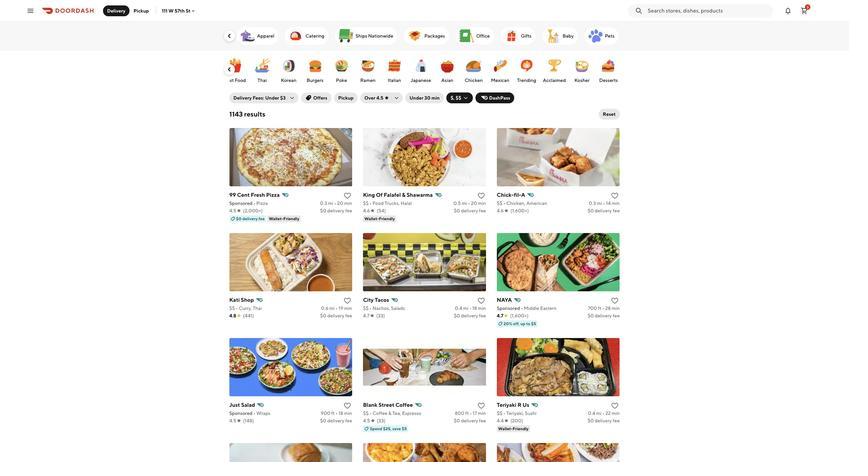 Task type: locate. For each thing, give the bounding box(es) containing it.
pickup button left 111
[[130, 5, 153, 16]]

fee down the "0.4 mi • 18 min"
[[479, 313, 486, 319]]

fee down 0.4 mi • 22 min
[[613, 418, 620, 424]]

0 horizontal spatial pickup button
[[130, 5, 153, 16]]

fee down 0.5 mi • 20 min
[[479, 208, 486, 214]]

fast food
[[225, 78, 246, 83]]

$5 right to at the right of the page
[[531, 321, 536, 326]]

delivery down 0.6 mi • 19 min
[[327, 313, 344, 319]]

click to add this store to your saved list image
[[343, 192, 352, 200], [611, 297, 619, 305], [343, 402, 352, 410], [477, 402, 485, 410], [611, 402, 619, 410]]

$​0 for kati shop
[[320, 313, 326, 319]]

1 horizontal spatial wallet-
[[364, 216, 379, 221]]

1 vertical spatial 0.4
[[588, 411, 595, 416]]

apparel
[[257, 33, 274, 39]]

1 horizontal spatial 4.7
[[497, 313, 503, 319]]

4.7 down city
[[363, 313, 370, 319]]

0 vertical spatial &
[[402, 192, 406, 198]]

wallet- for king of falafel & shawarma
[[364, 216, 379, 221]]

wallet-friendly for teriyaki r us
[[498, 426, 529, 432]]

1 horizontal spatial 18
[[472, 306, 477, 311]]

sponsored • wraps
[[229, 411, 270, 416]]

1 horizontal spatial 4.6
[[497, 208, 504, 214]]

ft right 800
[[465, 411, 469, 416]]

$​0 down 900
[[320, 418, 326, 424]]

0 vertical spatial (1,600+)
[[511, 208, 529, 214]]

1 horizontal spatial wallet-friendly
[[364, 216, 395, 221]]

baby link
[[542, 27, 578, 45]]

0.4
[[455, 306, 462, 311], [588, 411, 595, 416]]

0 horizontal spatial delivery
[[107, 8, 125, 13]]

1 horizontal spatial 0.4
[[588, 411, 595, 416]]

4.5 right the over
[[376, 95, 383, 101]]

pizza right fresh
[[266, 192, 280, 198]]

of
[[376, 192, 383, 198]]

0 vertical spatial thai
[[258, 78, 267, 83]]

ships
[[356, 33, 367, 39]]

1 horizontal spatial ft
[[465, 411, 469, 416]]

notification bell image
[[784, 7, 792, 15]]

4.6
[[363, 208, 370, 214], [497, 208, 504, 214]]

2 vertical spatial sponsored
[[229, 411, 253, 416]]

pickup button down poke
[[334, 93, 358, 103]]

0 vertical spatial previous button of carousel image
[[226, 33, 233, 39]]

under left 30
[[410, 95, 423, 101]]

(1,600+) up 20% off, up to $5
[[510, 313, 529, 319]]

2 horizontal spatial ft
[[598, 306, 601, 311]]

1 horizontal spatial 20
[[471, 201, 477, 206]]

0 horizontal spatial &
[[388, 411, 391, 416]]

dashpass
[[489, 95, 510, 101]]

pizza down fresh
[[256, 201, 268, 206]]

wallet- down 4.4
[[498, 426, 513, 432]]

2 horizontal spatial wallet-friendly
[[498, 426, 529, 432]]

$$ for teriyaki r us
[[497, 411, 502, 416]]

20
[[337, 201, 343, 206], [471, 201, 477, 206]]

pickup down poke
[[338, 95, 354, 101]]

under left $3
[[265, 95, 279, 101]]

111 w 57th st
[[162, 8, 190, 13]]

thai up delivery fees: under $3
[[258, 78, 267, 83]]

$​0 down 0.3 mi • 14 min
[[588, 208, 594, 214]]

0 vertical spatial sponsored
[[229, 201, 253, 206]]

0 horizontal spatial 20
[[337, 201, 343, 206]]

coffee down street
[[373, 411, 387, 416]]

ft for naya
[[598, 306, 601, 311]]

0 vertical spatial 18
[[472, 306, 477, 311]]

fee for kati shop
[[345, 313, 352, 319]]

4.5 up $0
[[229, 208, 236, 214]]

wallet-friendly down (54)
[[364, 216, 395, 221]]

1 0.3 from the left
[[320, 201, 327, 206]]

1 horizontal spatial pickup button
[[334, 93, 358, 103]]

1 horizontal spatial under
[[410, 95, 423, 101]]

$$ down city
[[363, 306, 369, 311]]

0 vertical spatial coffee
[[396, 402, 413, 408]]

0 vertical spatial food
[[235, 78, 246, 83]]

spend
[[370, 426, 382, 432]]

2 4.7 from the left
[[497, 313, 503, 319]]

4.7 for naya
[[497, 313, 503, 319]]

1 vertical spatial 18
[[339, 411, 343, 416]]

click to add this store to your saved list image up 700 ft • 28 min
[[611, 297, 619, 305]]

fee down 900 ft • 18 min
[[345, 418, 352, 424]]

click to add this store to your saved list image for blank street coffee
[[477, 402, 485, 410]]

$​0 delivery fee down 0.3 mi • 20 min
[[320, 208, 352, 214]]

$​0 down 700
[[588, 313, 594, 319]]

4.5 left (148)
[[229, 418, 236, 424]]

$​0 delivery fee down 900 ft • 18 min
[[320, 418, 352, 424]]

14
[[606, 201, 611, 206]]

food up (54)
[[373, 201, 384, 206]]

20%
[[504, 321, 512, 326]]

sponsored down cent
[[229, 201, 253, 206]]

$5
[[531, 321, 536, 326], [402, 426, 407, 432]]

1 4.7 from the left
[[363, 313, 370, 319]]

$​0 delivery fee for just salad
[[320, 418, 352, 424]]

click to add this store to your saved list image up 800 ft • 17 min
[[477, 402, 485, 410]]

previous button of carousel image
[[226, 33, 233, 39], [226, 66, 233, 73]]

0 vertical spatial delivery
[[107, 8, 125, 13]]

delivery down 0.4 mi • 22 min
[[595, 418, 612, 424]]

click to add this store to your saved list image up 900 ft • 18 min
[[343, 402, 352, 410]]

click to add this store to your saved list image for king of falafel & shawarma
[[477, 192, 485, 200]]

previous button of carousel image up fast
[[226, 66, 233, 73]]

0.5
[[453, 201, 461, 206]]

delivery down the "0.4 mi • 18 min"
[[461, 313, 478, 319]]

delivery for chick-fil-a
[[595, 208, 612, 214]]

$5 right save
[[402, 426, 407, 432]]

delivery fees: under $3
[[233, 95, 286, 101]]

1 vertical spatial (33)
[[377, 418, 385, 424]]

min for naya
[[612, 306, 620, 311]]

fee for city tacos
[[479, 313, 486, 319]]

1 vertical spatial pizza
[[256, 201, 268, 206]]

fee down 0.3 mi • 14 min
[[613, 208, 620, 214]]

min for 99 cent fresh pizza
[[344, 201, 352, 206]]

thai
[[258, 78, 267, 83], [253, 306, 262, 311]]

click to add this store to your saved list image up 0.4 mi • 22 min
[[611, 402, 619, 410]]

(33) for tacos
[[376, 313, 385, 319]]

(1,600+) for naya
[[510, 313, 529, 319]]

wallet-friendly right "$0 delivery fee"
[[269, 216, 299, 221]]

2 20 from the left
[[471, 201, 477, 206]]

4.6 left (54)
[[363, 208, 370, 214]]

1 horizontal spatial &
[[402, 192, 406, 198]]

2 under from the left
[[410, 95, 423, 101]]

2 horizontal spatial friendly
[[513, 426, 529, 432]]

0.3 for 99 cent fresh pizza
[[320, 201, 327, 206]]

sponsored • middle eastern
[[497, 306, 557, 311]]

fee down 800 ft • 17 min
[[479, 418, 486, 424]]

1 horizontal spatial coffee
[[396, 402, 413, 408]]

ft right 900
[[331, 411, 335, 416]]

nachos,
[[373, 306, 390, 311]]

$​0 delivery fee down 0.3 mi • 14 min
[[588, 208, 620, 214]]

fast
[[225, 78, 234, 83]]

under 30 min
[[410, 95, 440, 101]]

2 previous button of carousel image from the top
[[226, 66, 233, 73]]

0.3
[[320, 201, 327, 206], [589, 201, 596, 206]]

baby image
[[545, 28, 561, 44]]

delivery down 0.5 mi • 20 min
[[461, 208, 478, 214]]

mi
[[328, 201, 333, 206], [462, 201, 467, 206], [597, 201, 602, 206], [329, 306, 335, 311], [463, 306, 468, 311], [596, 411, 602, 416]]

0 vertical spatial 0.4
[[455, 306, 462, 311]]

18 for just salad
[[339, 411, 343, 416]]

30
[[424, 95, 431, 101]]

office image
[[459, 28, 475, 44]]

click to add this store to your saved list image up 0.3 mi • 20 min
[[343, 192, 352, 200]]

$$ for city tacos
[[363, 306, 369, 311]]

0 horizontal spatial 18
[[339, 411, 343, 416]]

(1,600+) down $$ • chicken, american
[[511, 208, 529, 214]]

1 horizontal spatial 0.3
[[589, 201, 596, 206]]

wallet-friendly down (200)
[[498, 426, 529, 432]]

delivery for kati shop
[[327, 313, 344, 319]]

fee for teriyaki r us
[[613, 418, 620, 424]]

min for blank street coffee
[[478, 411, 486, 416]]

1 vertical spatial (1,600+)
[[510, 313, 529, 319]]

delivery down 700 ft • 28 min
[[595, 313, 612, 319]]

& left tea,
[[388, 411, 391, 416]]

& for shawarma
[[402, 192, 406, 198]]

gifts link
[[501, 27, 536, 45]]

fee down 0.3 mi • 20 min
[[345, 208, 352, 214]]

$​0 delivery fee down 800 ft • 17 min
[[454, 418, 486, 424]]

•
[[253, 201, 255, 206], [334, 201, 336, 206], [370, 201, 372, 206], [468, 201, 470, 206], [503, 201, 505, 206], [603, 201, 605, 206], [236, 306, 238, 311], [336, 306, 338, 311], [370, 306, 372, 311], [469, 306, 471, 311], [521, 306, 523, 311], [602, 306, 604, 311], [253, 411, 255, 416], [336, 411, 338, 416], [370, 411, 372, 416], [470, 411, 472, 416], [503, 411, 505, 416], [603, 411, 605, 416]]

open menu image
[[26, 7, 35, 15]]

0 vertical spatial (33)
[[376, 313, 385, 319]]

salad
[[241, 402, 255, 408]]

0 horizontal spatial 4.6
[[363, 208, 370, 214]]

delivery inside "button"
[[107, 8, 125, 13]]

$$ down blank
[[363, 411, 369, 416]]

1 vertical spatial coffee
[[373, 411, 387, 416]]

0 horizontal spatial 0.4
[[455, 306, 462, 311]]

eastern
[[540, 306, 557, 311]]

& for tea,
[[388, 411, 391, 416]]

(33) up the spend
[[377, 418, 385, 424]]

$​0 for city tacos
[[454, 313, 460, 319]]

4.7 down naya
[[497, 313, 503, 319]]

4.5 inside button
[[376, 95, 383, 101]]

coffee for street
[[396, 402, 413, 408]]

min for teriyaki r us
[[612, 411, 620, 416]]

tacos
[[375, 297, 389, 303]]

min for city tacos
[[478, 306, 486, 311]]

0 horizontal spatial $5
[[402, 426, 407, 432]]

friendly
[[283, 216, 299, 221], [379, 216, 395, 221], [513, 426, 529, 432]]

wallet- right "$0 delivery fee"
[[269, 216, 283, 221]]

a
[[521, 192, 525, 198]]

sponsored for naya
[[497, 306, 520, 311]]

cent
[[237, 192, 250, 198]]

fee down 0.6 mi • 19 min
[[345, 313, 352, 319]]

click to add this store to your saved list image for teriyaki r us
[[611, 402, 619, 410]]

0 horizontal spatial friendly
[[283, 216, 299, 221]]

0.4 mi • 22 min
[[588, 411, 620, 416]]

(2,000+)
[[243, 208, 263, 214]]

1 vertical spatial previous button of carousel image
[[226, 66, 233, 73]]

$​0 delivery fee down 700 ft • 28 min
[[588, 313, 620, 319]]

delivery for king of falafel & shawarma
[[461, 208, 478, 214]]

delivery for blank street coffee
[[461, 418, 478, 424]]

$​0 down 0.5
[[454, 208, 460, 214]]

click to add this store to your saved list image up the "0.4 mi • 18 min"
[[477, 297, 485, 305]]

$​0 down 800
[[454, 418, 460, 424]]

delivery for delivery
[[107, 8, 125, 13]]

click to add this store to your saved list image
[[477, 192, 485, 200], [611, 192, 619, 200], [343, 297, 352, 305], [477, 297, 485, 305]]

1 horizontal spatial pickup
[[338, 95, 354, 101]]

$​0 delivery fee for city tacos
[[454, 313, 486, 319]]

click to add this store to your saved list image up 0.6 mi • 19 min
[[343, 297, 352, 305]]

korean
[[281, 78, 296, 83]]

delivery down 900 ft • 18 min
[[327, 418, 344, 424]]

0 horizontal spatial under
[[265, 95, 279, 101]]

0 horizontal spatial 0.3
[[320, 201, 327, 206]]

0 horizontal spatial food
[[235, 78, 246, 83]]

0 horizontal spatial ft
[[331, 411, 335, 416]]

mi for teriyaki r us
[[596, 411, 602, 416]]

fee for just salad
[[345, 418, 352, 424]]

delivery for naya
[[595, 313, 612, 319]]

fee down 700 ft • 28 min
[[613, 313, 620, 319]]

$​0 delivery fee down 0.4 mi • 22 min
[[588, 418, 620, 424]]

st
[[186, 8, 190, 13]]

sponsored down just salad
[[229, 411, 253, 416]]

$$ down king in the left top of the page
[[363, 201, 369, 206]]

$$ right $,
[[456, 95, 461, 101]]

20 for king of falafel & shawarma
[[471, 201, 477, 206]]

1 vertical spatial &
[[388, 411, 391, 416]]

office link
[[456, 27, 494, 45]]

coffee up tea,
[[396, 402, 413, 408]]

(33)
[[376, 313, 385, 319], [377, 418, 385, 424]]

$$ up 4.8
[[229, 306, 235, 311]]

fee for naya
[[613, 313, 620, 319]]

min inside button
[[431, 95, 440, 101]]

1 vertical spatial $5
[[402, 426, 407, 432]]

delivery down 800 ft • 17 min
[[461, 418, 478, 424]]

$​0 down 0.4 mi • 22 min
[[588, 418, 594, 424]]

ramen
[[360, 78, 376, 83]]

nationwide
[[368, 33, 393, 39]]

Store search: begin typing to search for stores available on DoorDash text field
[[648, 7, 769, 14]]

800
[[455, 411, 464, 416]]

previous button of carousel image left apparel image
[[226, 33, 233, 39]]

thai up (441)
[[253, 306, 262, 311]]

ft
[[598, 306, 601, 311], [331, 411, 335, 416], [465, 411, 469, 416]]

4.8
[[229, 313, 236, 319]]

click to add this store to your saved list image for just salad
[[343, 402, 352, 410]]

1 under from the left
[[265, 95, 279, 101]]

to
[[526, 321, 530, 326]]

$​0 delivery fee for kati shop
[[320, 313, 352, 319]]

poke
[[336, 78, 347, 83]]

2 4.6 from the left
[[497, 208, 504, 214]]

salads
[[391, 306, 405, 311]]

delivery button
[[103, 5, 130, 16]]

ft for blank street coffee
[[465, 411, 469, 416]]

sponsored
[[229, 201, 253, 206], [497, 306, 520, 311], [229, 411, 253, 416]]

$​0 for naya
[[588, 313, 594, 319]]

us
[[523, 402, 529, 408]]

1 vertical spatial sponsored
[[497, 306, 520, 311]]

0 vertical spatial pizza
[[266, 192, 280, 198]]

22
[[605, 411, 611, 416]]

catering
[[306, 33, 324, 39]]

sponsored down naya
[[497, 306, 520, 311]]

$​0 for chick-fil-a
[[588, 208, 594, 214]]

0 horizontal spatial pickup
[[134, 8, 149, 13]]

min for kati shop
[[344, 306, 352, 311]]

0 horizontal spatial coffee
[[373, 411, 387, 416]]

1 vertical spatial pickup
[[338, 95, 354, 101]]

$$ down the chick-
[[497, 201, 502, 206]]

4.5 for blank street coffee
[[363, 418, 370, 424]]

pets
[[605, 33, 615, 39]]

$​0 down the "0.4 mi • 18 min"
[[454, 313, 460, 319]]

click to add this store to your saved list image up 0.5 mi • 20 min
[[477, 192, 485, 200]]

18 for city tacos
[[472, 306, 477, 311]]

coffee for •
[[373, 411, 387, 416]]

0.4 mi • 18 min
[[455, 306, 486, 311]]

offers
[[313, 95, 327, 101]]

57th
[[175, 8, 185, 13]]

4.5 up the spend
[[363, 418, 370, 424]]

delivery
[[327, 208, 344, 214], [461, 208, 478, 214], [595, 208, 612, 214], [242, 216, 258, 221], [327, 313, 344, 319], [461, 313, 478, 319], [595, 313, 612, 319], [327, 418, 344, 424], [461, 418, 478, 424], [595, 418, 612, 424]]

wallet- for teriyaki r us
[[498, 426, 513, 432]]

middle
[[524, 306, 539, 311]]

(33) for street
[[377, 418, 385, 424]]

trending link
[[515, 54, 538, 85]]

(441)
[[243, 313, 254, 319]]

click to add this store to your saved list image for chick-fil-a
[[611, 192, 619, 200]]

0 horizontal spatial 4.7
[[363, 313, 370, 319]]

$​0 delivery fee down the "0.4 mi • 18 min"
[[454, 313, 486, 319]]

kosher
[[575, 78, 590, 83]]

0.4 for teriyaki r us
[[588, 411, 595, 416]]

$25,
[[383, 426, 392, 432]]

wallet- down (54)
[[364, 216, 379, 221]]

wallet-friendly for king of falafel & shawarma
[[364, 216, 395, 221]]

4.6 down the chick-
[[497, 208, 504, 214]]

burgers
[[307, 78, 324, 83]]

1 horizontal spatial friendly
[[379, 216, 395, 221]]

$​0 delivery fee down 0.5 mi • 20 min
[[454, 208, 486, 214]]

2 horizontal spatial wallet-
[[498, 426, 513, 432]]

delivery down 0.3 mi • 20 min
[[327, 208, 344, 214]]

0.3 for chick-fil-a
[[589, 201, 596, 206]]

$​0 delivery fee down 0.6 mi • 19 min
[[320, 313, 352, 319]]

0 vertical spatial pickup button
[[130, 5, 153, 16]]

28
[[605, 306, 611, 311]]

pets image
[[587, 28, 604, 44]]

1 vertical spatial food
[[373, 201, 384, 206]]

blank
[[363, 402, 377, 408]]

(33) down nachos,
[[376, 313, 385, 319]]

1 vertical spatial delivery
[[233, 95, 252, 101]]

pickup left 111
[[134, 8, 149, 13]]

pickup
[[134, 8, 149, 13], [338, 95, 354, 101]]

food right fast
[[235, 78, 246, 83]]

1 20 from the left
[[337, 201, 343, 206]]

1 4.6 from the left
[[363, 208, 370, 214]]

1 horizontal spatial delivery
[[233, 95, 252, 101]]

click to add this store to your saved list image up 0.3 mi • 14 min
[[611, 192, 619, 200]]

ships nationwide link
[[335, 27, 397, 45]]

shop
[[241, 297, 254, 303]]

3
[[807, 5, 809, 9]]

2 0.3 from the left
[[589, 201, 596, 206]]

4.5
[[376, 95, 383, 101], [229, 208, 236, 214], [229, 418, 236, 424], [363, 418, 370, 424]]

wallet-
[[269, 216, 283, 221], [364, 216, 379, 221], [498, 426, 513, 432]]

chicken,
[[506, 201, 525, 206]]

$$ up 4.4
[[497, 411, 502, 416]]

4.5 for just salad
[[229, 418, 236, 424]]

delivery down 0.3 mi • 14 min
[[595, 208, 612, 214]]

$​0 delivery fee for naya
[[588, 313, 620, 319]]

$​0 down 0.3 mi • 20 min
[[320, 208, 326, 214]]

& up halal
[[402, 192, 406, 198]]

ft right 700
[[598, 306, 601, 311]]

food
[[235, 78, 246, 83], [373, 201, 384, 206]]

$$ for blank street coffee
[[363, 411, 369, 416]]

delivery down '(2,000+)'
[[242, 216, 258, 221]]

$​0 down 0.6
[[320, 313, 326, 319]]

1 horizontal spatial $5
[[531, 321, 536, 326]]



Task type: vqa. For each thing, say whether or not it's contained in the screenshot.
Deep corresponding to Deep Purpl
no



Task type: describe. For each thing, give the bounding box(es) containing it.
min for chick-fil-a
[[612, 201, 620, 206]]

just
[[229, 402, 240, 408]]

italian
[[388, 78, 401, 83]]

espresso
[[402, 411, 421, 416]]

$3
[[280, 95, 286, 101]]

$​0 delivery fee for 99 cent fresh pizza
[[320, 208, 352, 214]]

$$ • coffee & tea, espresso
[[363, 411, 421, 416]]

click to add this store to your saved list image for naya
[[611, 297, 619, 305]]

0.5 mi • 20 min
[[453, 201, 486, 206]]

teriyaki r us
[[497, 402, 529, 408]]

delivery for 99 cent fresh pizza
[[327, 208, 344, 214]]

111 w 57th st button
[[162, 8, 196, 13]]

office
[[476, 33, 490, 39]]

acclaimed
[[543, 78, 566, 83]]

w
[[168, 8, 174, 13]]

street
[[379, 402, 394, 408]]

up
[[520, 321, 525, 326]]

$​0 delivery fee for teriyaki r us
[[588, 418, 620, 424]]

under inside button
[[410, 95, 423, 101]]

(1,600+) for chick-fil-a
[[511, 208, 529, 214]]

$$ • nachos, salads
[[363, 306, 405, 311]]

sponsored for just salad
[[229, 411, 253, 416]]

99 cent fresh pizza
[[229, 192, 280, 198]]

packages
[[424, 33, 445, 39]]

delivery for city tacos
[[461, 313, 478, 319]]

$$ inside button
[[456, 95, 461, 101]]

kati
[[229, 297, 240, 303]]

reset
[[603, 112, 616, 117]]

over 4.5
[[364, 95, 383, 101]]

20 for 99 cent fresh pizza
[[337, 201, 343, 206]]

$0
[[236, 216, 241, 221]]

trending
[[517, 78, 536, 83]]

apparel link
[[237, 27, 278, 45]]

$$ for king of falafel & shawarma
[[363, 201, 369, 206]]

delivery for just salad
[[327, 418, 344, 424]]

teriyaki,
[[506, 411, 524, 416]]

shawarma
[[407, 192, 433, 198]]

0.3 mi • 20 min
[[320, 201, 352, 206]]

$​0 for teriyaki r us
[[588, 418, 594, 424]]

trucks,
[[385, 201, 400, 206]]

$, $$ button
[[447, 93, 473, 103]]

offers button
[[301, 93, 331, 103]]

baby
[[563, 33, 574, 39]]

mexican
[[491, 78, 509, 83]]

mi for 99 cent fresh pizza
[[328, 201, 333, 206]]

click to add this store to your saved list image for 99 cent fresh pizza
[[343, 192, 352, 200]]

fee down '(2,000+)'
[[259, 216, 265, 221]]

over
[[364, 95, 375, 101]]

catering image
[[288, 28, 304, 44]]

$​0 for blank street coffee
[[454, 418, 460, 424]]

ships nationwide image
[[338, 28, 354, 44]]

packages image
[[407, 28, 423, 44]]

mi for city tacos
[[463, 306, 468, 311]]

17
[[473, 411, 477, 416]]

0.3 mi • 14 min
[[589, 201, 620, 206]]

3 button
[[798, 4, 811, 17]]

1 previous button of carousel image from the top
[[226, 33, 233, 39]]

$​0 delivery fee for king of falafel & shawarma
[[454, 208, 486, 214]]

fee for king of falafel & shawarma
[[479, 208, 486, 214]]

packages link
[[404, 27, 449, 45]]

catering link
[[285, 27, 328, 45]]

spend $25, save $5
[[370, 426, 407, 432]]

fee for chick-fil-a
[[613, 208, 620, 214]]

friendly for king of falafel & shawarma
[[379, 216, 395, 221]]

min for king of falafel & shawarma
[[478, 201, 486, 206]]

$$ for chick-fil-a
[[497, 201, 502, 206]]

dashpass button
[[476, 93, 514, 103]]

fil-
[[514, 192, 521, 198]]

$​0 for just salad
[[320, 418, 326, 424]]

city
[[363, 297, 374, 303]]

0 horizontal spatial wallet-friendly
[[269, 216, 299, 221]]

1 horizontal spatial food
[[373, 201, 384, 206]]

fresh
[[251, 192, 265, 198]]

naya
[[497, 297, 512, 303]]

4.7 for city tacos
[[363, 313, 370, 319]]

apparel image
[[240, 28, 256, 44]]

$$ for kati shop
[[229, 306, 235, 311]]

gifts image
[[503, 28, 520, 44]]

gifts
[[521, 33, 532, 39]]

japanese
[[411, 78, 431, 83]]

falafel
[[384, 192, 401, 198]]

desserts
[[599, 78, 618, 83]]

friendly for teriyaki r us
[[513, 426, 529, 432]]

results
[[244, 110, 265, 118]]

2 items, open order cart image
[[800, 7, 808, 15]]

ft for just salad
[[331, 411, 335, 416]]

tea,
[[392, 411, 401, 416]]

mi for chick-fil-a
[[597, 201, 602, 206]]

4.6 for chick-fil-a
[[497, 208, 504, 214]]

900
[[321, 411, 330, 416]]

$0 delivery fee
[[236, 216, 265, 221]]

sushi
[[525, 411, 537, 416]]

curry,
[[239, 306, 252, 311]]

mi for king of falafel & shawarma
[[462, 201, 467, 206]]

1 vertical spatial thai
[[253, 306, 262, 311]]

1 vertical spatial pickup button
[[334, 93, 358, 103]]

$​0 for 99 cent fresh pizza
[[320, 208, 326, 214]]

$,
[[451, 95, 455, 101]]

1143 results
[[229, 110, 265, 118]]

0.6
[[321, 306, 328, 311]]

ships nationwide
[[356, 33, 393, 39]]

4.6 for king of falafel & shawarma
[[363, 208, 370, 214]]

(148)
[[243, 418, 254, 424]]

min for just salad
[[344, 411, 352, 416]]

1143
[[229, 110, 243, 118]]

click to add this store to your saved list image for city tacos
[[477, 297, 485, 305]]

fee for 99 cent fresh pizza
[[345, 208, 352, 214]]

20% off, up to $5
[[504, 321, 536, 326]]

4.5 for 99 cent fresh pizza
[[229, 208, 236, 214]]

$​0 delivery fee for chick-fil-a
[[588, 208, 620, 214]]

fee for blank street coffee
[[479, 418, 486, 424]]

0 horizontal spatial wallet-
[[269, 216, 283, 221]]

0.6 mi • 19 min
[[321, 306, 352, 311]]

$, $$
[[451, 95, 461, 101]]

sponsored for 99 cent fresh pizza
[[229, 201, 253, 206]]

off,
[[513, 321, 520, 326]]

$​0 for king of falafel & shawarma
[[454, 208, 460, 214]]

delivery for delivery fees: under $3
[[233, 95, 252, 101]]

mi for kati shop
[[329, 306, 335, 311]]

0.4 for city tacos
[[455, 306, 462, 311]]

0 vertical spatial $5
[[531, 321, 536, 326]]

sponsored • pizza
[[229, 201, 268, 206]]

$$ • teriyaki, sushi
[[497, 411, 537, 416]]

under 30 min button
[[405, 93, 444, 103]]

(200)
[[511, 418, 523, 424]]

king of falafel & shawarma
[[363, 192, 433, 198]]

kati shop
[[229, 297, 254, 303]]

r
[[518, 402, 521, 408]]

city tacos
[[363, 297, 389, 303]]

0 vertical spatial pickup
[[134, 8, 149, 13]]

over 4.5 button
[[360, 93, 403, 103]]

delivery for teriyaki r us
[[595, 418, 612, 424]]

pets link
[[585, 27, 619, 45]]

reset button
[[599, 109, 620, 120]]

99
[[229, 192, 236, 198]]

click to add this store to your saved list image for kati shop
[[343, 297, 352, 305]]



